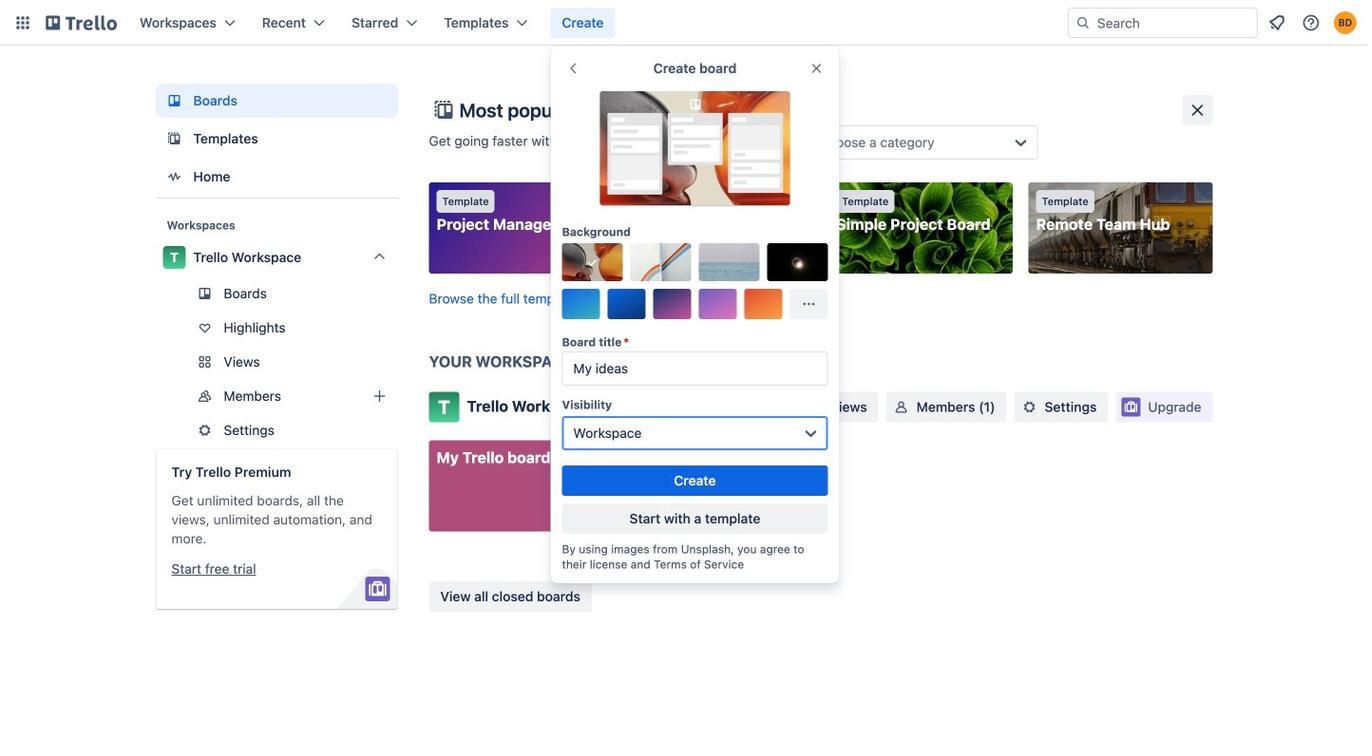 Task type: locate. For each thing, give the bounding box(es) containing it.
back to home image
[[46, 8, 117, 38]]

add image
[[368, 385, 391, 408]]

primary element
[[0, 0, 1369, 46]]

sm image
[[712, 398, 731, 417], [892, 398, 911, 417]]

close popover image
[[809, 61, 825, 76]]

return to previous screen image
[[566, 61, 581, 76]]

1 sm image from the left
[[712, 398, 731, 417]]

1 horizontal spatial sm image
[[892, 398, 911, 417]]

0 horizontal spatial sm image
[[712, 398, 731, 417]]

search image
[[1076, 15, 1091, 30]]

barb dwyer (barbdwyer3) image
[[1334, 11, 1357, 34]]

home image
[[163, 165, 186, 188]]

None text field
[[562, 352, 828, 386]]

template board image
[[163, 127, 186, 150]]

0 notifications image
[[1266, 11, 1289, 34]]

Search field
[[1091, 10, 1257, 36]]



Task type: vqa. For each thing, say whether or not it's contained in the screenshot.
Sort
no



Task type: describe. For each thing, give the bounding box(es) containing it.
open information menu image
[[1302, 13, 1321, 32]]

custom image image
[[585, 255, 600, 270]]

2 sm image from the left
[[892, 398, 911, 417]]

board image
[[163, 89, 186, 112]]

sm image
[[1020, 398, 1039, 417]]



